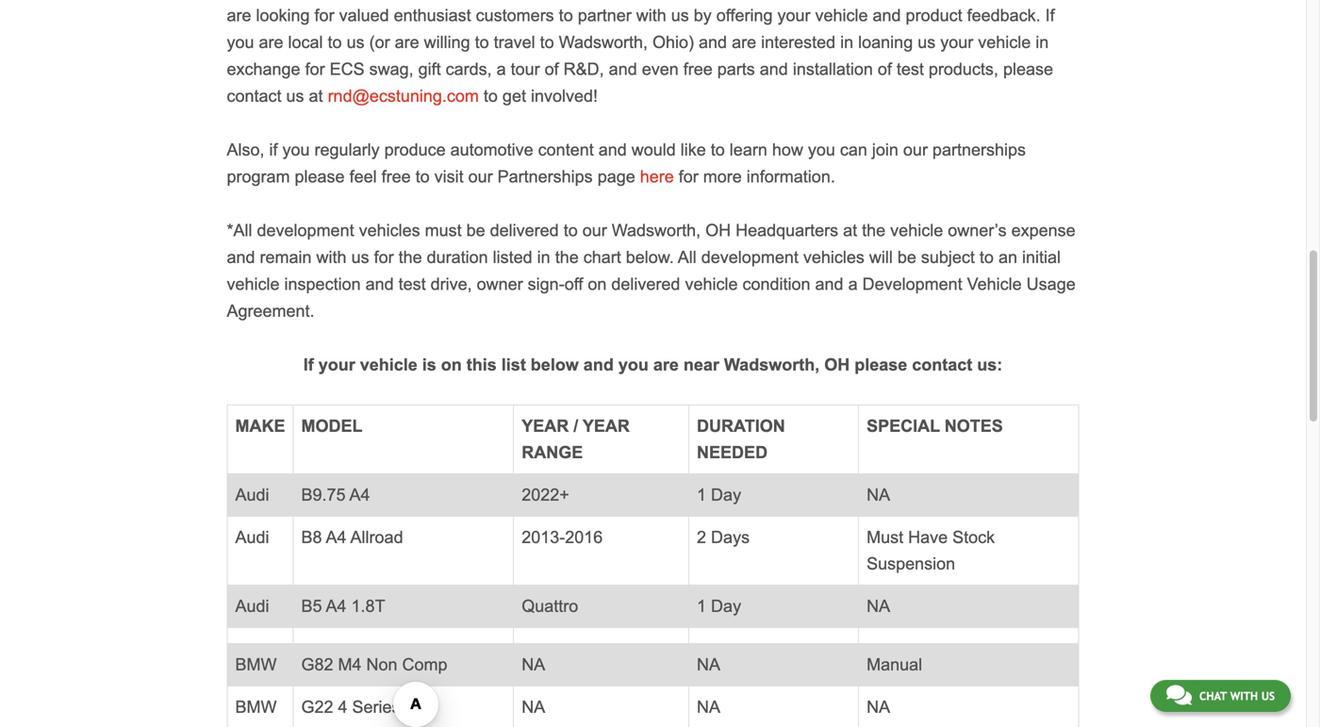 Task type: describe. For each thing, give the bounding box(es) containing it.
a4 for b5
[[326, 596, 347, 616]]

0 horizontal spatial on
[[441, 355, 462, 374]]

2 year from the left
[[583, 416, 630, 436]]

audi for b9.75 a4
[[235, 485, 269, 504]]

must have stock suspension
[[867, 528, 995, 573]]

day for 2022+
[[711, 485, 741, 504]]

b5
[[301, 596, 322, 616]]

vehicle up agreement.
[[227, 274, 280, 294]]

1 horizontal spatial vehicles
[[803, 247, 865, 267]]

your
[[319, 355, 355, 374]]

1 vertical spatial oh
[[824, 355, 850, 374]]

and inside also, if you regularly produce automotive content and would like to learn how you can join our partnerships program please feel free to visit our partnerships page
[[599, 140, 627, 159]]

us
[[1262, 689, 1275, 703]]

list
[[502, 355, 526, 374]]

free
[[382, 167, 411, 186]]

suspension
[[867, 554, 956, 573]]

here for more information.
[[640, 167, 835, 186]]

quattro
[[522, 596, 578, 616]]

day for quattro
[[711, 596, 741, 616]]

listed
[[493, 247, 533, 267]]

contact
[[912, 355, 973, 374]]

2022+
[[522, 485, 569, 504]]

1 horizontal spatial be
[[898, 247, 917, 267]]

series
[[352, 697, 400, 717]]

2 horizontal spatial our
[[903, 140, 928, 159]]

remain
[[260, 247, 312, 267]]

is
[[422, 355, 437, 374]]

g82 m4 non comp
[[301, 655, 448, 674]]

days
[[711, 528, 750, 547]]

a4 for b8
[[326, 528, 347, 547]]

1 year from the left
[[522, 416, 569, 436]]

subject
[[921, 247, 975, 267]]

bmw for g22 4 series
[[235, 697, 277, 717]]

vehicle down all at right
[[685, 274, 738, 294]]

content
[[538, 140, 594, 159]]

0 horizontal spatial delivered
[[490, 221, 559, 240]]

non
[[366, 655, 398, 674]]

join
[[872, 140, 899, 159]]

us
[[351, 247, 369, 267]]

2 days
[[697, 528, 750, 547]]

g22 4 series
[[301, 697, 400, 717]]

here link
[[640, 167, 674, 186]]

partnerships
[[498, 167, 593, 186]]

chat with us link
[[1151, 680, 1291, 712]]

also,
[[227, 140, 265, 159]]

expense
[[1012, 221, 1076, 240]]

wadsworth, inside *all development vehicles must be delivered to our wadsworth, oh headquarters at the vehicle owner's expense and remain with us for the duration listed in the chart below. all development vehicles will be subject to an initial vehicle inspection and test drive, owner sign-off on delivered vehicle condition and a development vehicle usage agreement.
[[612, 221, 701, 240]]

g22
[[301, 697, 333, 717]]

audi for b5 a4 1.8t
[[235, 596, 269, 616]]

m4
[[338, 655, 362, 674]]

can
[[840, 140, 868, 159]]

owner
[[477, 274, 523, 294]]

with inside *all development vehicles must be delivered to our wadsworth, oh headquarters at the vehicle owner's expense and remain with us for the duration listed in the chart below. all development vehicles will be subject to an initial vehicle inspection and test drive, owner sign-off on delivered vehicle condition and a development vehicle usage agreement.
[[316, 247, 347, 267]]

on inside *all development vehicles must be delivered to our wadsworth, oh headquarters at the vehicle owner's expense and remain with us for the duration listed in the chart below. all development vehicles will be subject to an initial vehicle inspection and test drive, owner sign-off on delivered vehicle condition and a development vehicle usage agreement.
[[588, 274, 607, 294]]

program
[[227, 167, 290, 186]]

1 horizontal spatial for
[[679, 167, 699, 186]]

information.
[[747, 167, 835, 186]]

rnd@ecstuning.com link
[[328, 86, 479, 105]]

here
[[640, 167, 674, 186]]

b8 a4 allroad
[[301, 528, 403, 547]]

comp
[[402, 655, 448, 674]]

b8
[[301, 528, 322, 547]]

0 vertical spatial development
[[257, 221, 354, 240]]

will
[[869, 247, 893, 267]]

vehicle
[[967, 274, 1022, 294]]

in
[[537, 247, 551, 267]]

our inside *all development vehicles must be delivered to our wadsworth, oh headquarters at the vehicle owner's expense and remain with us for the duration listed in the chart below. all development vehicles will be subject to an initial vehicle inspection and test drive, owner sign-off on delivered vehicle condition and a development vehicle usage agreement.
[[583, 221, 607, 240]]

/
[[574, 416, 578, 436]]

1 vertical spatial delivered
[[612, 274, 680, 294]]

model
[[301, 416, 363, 436]]

1 vertical spatial wadsworth,
[[724, 355, 820, 374]]

vehicle up 'subject'
[[890, 221, 943, 240]]

below.
[[626, 247, 674, 267]]

must
[[425, 221, 462, 240]]

drive,
[[431, 274, 472, 294]]

agreement.
[[227, 301, 315, 320]]

have
[[908, 528, 948, 547]]

make
[[235, 416, 285, 436]]

chat
[[1200, 689, 1227, 703]]

2013-2016
[[522, 528, 603, 547]]

range
[[522, 443, 583, 462]]

b9.75 a4
[[301, 485, 370, 504]]

*all
[[227, 221, 252, 240]]

involved!
[[531, 86, 598, 105]]

rnd@ecstuning.com to get involved!
[[328, 86, 598, 105]]

1 horizontal spatial the
[[555, 247, 579, 267]]

0 horizontal spatial be
[[466, 221, 485, 240]]

chat with us
[[1200, 689, 1275, 703]]

to left get on the left top
[[484, 86, 498, 105]]

vehicle left is
[[360, 355, 418, 374]]

also, if you regularly produce automotive content and would like to learn how you can join our partnerships program please feel free to visit our partnerships page
[[227, 140, 1026, 186]]

inspection
[[284, 274, 361, 294]]

produce
[[384, 140, 446, 159]]

learn
[[730, 140, 768, 159]]

to left an at right top
[[980, 247, 994, 267]]

a
[[848, 274, 858, 294]]

manual
[[867, 655, 923, 674]]

needed
[[697, 443, 768, 462]]

2
[[697, 528, 706, 547]]

more
[[703, 167, 742, 186]]

b5 a4 1.8t
[[301, 596, 385, 616]]

condition
[[743, 274, 811, 294]]

all
[[678, 247, 697, 267]]



Task type: locate. For each thing, give the bounding box(es) containing it.
like
[[681, 140, 706, 159]]

the right in
[[555, 247, 579, 267]]

0 vertical spatial wadsworth,
[[612, 221, 701, 240]]

our down automotive at the left of the page
[[468, 167, 493, 186]]

year right /
[[583, 416, 630, 436]]

1 1 day from the top
[[697, 485, 741, 504]]

please down regularly on the top left
[[295, 167, 345, 186]]

0 vertical spatial oh
[[706, 221, 731, 240]]

1 vertical spatial development
[[701, 247, 799, 267]]

year up range
[[522, 416, 569, 436]]

initial
[[1022, 247, 1061, 267]]

1 day
[[697, 485, 741, 504], [697, 596, 741, 616]]

bmw left g22
[[235, 697, 277, 717]]

2 audi from the top
[[235, 528, 269, 547]]

oh down 'more'
[[706, 221, 731, 240]]

1.8t
[[351, 596, 385, 616]]

1 horizontal spatial wadsworth,
[[724, 355, 820, 374]]

a4 right the b5
[[326, 596, 347, 616]]

how
[[772, 140, 803, 159]]

wadsworth, up below.
[[612, 221, 701, 240]]

vehicle
[[890, 221, 943, 240], [227, 274, 280, 294], [685, 274, 738, 294], [360, 355, 418, 374]]

rnd@ecstuning.com
[[328, 86, 479, 105]]

0 horizontal spatial development
[[257, 221, 354, 240]]

this
[[467, 355, 497, 374]]

please left "contact"
[[855, 355, 908, 374]]

special notes
[[867, 416, 1003, 436]]

day up 2 days in the right bottom of the page
[[711, 485, 741, 504]]

owner's
[[948, 221, 1007, 240]]

and left "test"
[[366, 274, 394, 294]]

us:
[[977, 355, 1003, 374]]

1 vertical spatial vehicles
[[803, 247, 865, 267]]

vehicles down the at
[[803, 247, 865, 267]]

*all development vehicles must be delivered to our wadsworth, oh headquarters at the vehicle owner's expense and remain with us for the duration listed in the chart below. all development vehicles will be subject to an initial vehicle inspection and test drive, owner sign-off on delivered vehicle condition and a development vehicle usage agreement.
[[227, 221, 1076, 320]]

3 audi from the top
[[235, 596, 269, 616]]

1 vertical spatial for
[[374, 247, 394, 267]]

0 horizontal spatial with
[[316, 247, 347, 267]]

1 horizontal spatial you
[[619, 355, 649, 374]]

a4 right b8
[[326, 528, 347, 547]]

2 bmw from the top
[[235, 697, 277, 717]]

would
[[632, 140, 676, 159]]

on
[[588, 274, 607, 294], [441, 355, 462, 374]]

0 vertical spatial be
[[466, 221, 485, 240]]

0 horizontal spatial for
[[374, 247, 394, 267]]

0 vertical spatial delivered
[[490, 221, 559, 240]]

1 horizontal spatial oh
[[824, 355, 850, 374]]

duration needed
[[697, 416, 785, 462]]

partnerships
[[933, 140, 1026, 159]]

regularly
[[315, 140, 380, 159]]

0 vertical spatial day
[[711, 485, 741, 504]]

1 day up 2 days in the right bottom of the page
[[697, 485, 741, 504]]

development up the remain
[[257, 221, 354, 240]]

1 for 2022+
[[697, 485, 706, 504]]

1 vertical spatial audi
[[235, 528, 269, 547]]

delivered up the listed in the top left of the page
[[490, 221, 559, 240]]

b9.75
[[301, 485, 346, 504]]

0 horizontal spatial please
[[295, 167, 345, 186]]

a4 for b9.75
[[349, 485, 370, 504]]

2013-
[[522, 528, 565, 547]]

0 horizontal spatial wadsworth,
[[612, 221, 701, 240]]

1 vertical spatial 1
[[697, 596, 706, 616]]

and right below
[[584, 355, 614, 374]]

1 horizontal spatial our
[[583, 221, 607, 240]]

sign-
[[528, 274, 565, 294]]

0 vertical spatial please
[[295, 167, 345, 186]]

1 down 2
[[697, 596, 706, 616]]

1 vertical spatial a4
[[326, 528, 347, 547]]

a4
[[349, 485, 370, 504], [326, 528, 347, 547], [326, 596, 347, 616]]

delivered
[[490, 221, 559, 240], [612, 274, 680, 294]]

1 day down 2 days in the right bottom of the page
[[697, 596, 741, 616]]

2 horizontal spatial you
[[808, 140, 836, 159]]

0 horizontal spatial oh
[[706, 221, 731, 240]]

1 day for quattro
[[697, 596, 741, 616]]

for down like
[[679, 167, 699, 186]]

0 vertical spatial a4
[[349, 485, 370, 504]]

the right the at
[[862, 221, 886, 240]]

1 vertical spatial with
[[1230, 689, 1258, 703]]

0 vertical spatial 1 day
[[697, 485, 741, 504]]

1 horizontal spatial delivered
[[612, 274, 680, 294]]

and down *all
[[227, 247, 255, 267]]

1 horizontal spatial please
[[855, 355, 908, 374]]

0 vertical spatial 1
[[697, 485, 706, 504]]

0 vertical spatial for
[[679, 167, 699, 186]]

1 for quattro
[[697, 596, 706, 616]]

1 vertical spatial 1 day
[[697, 596, 741, 616]]

1 day for 2022+
[[697, 485, 741, 504]]

be
[[466, 221, 485, 240], [898, 247, 917, 267]]

with up inspection
[[316, 247, 347, 267]]

1 vertical spatial be
[[898, 247, 917, 267]]

get
[[503, 86, 526, 105]]

to right like
[[711, 140, 725, 159]]

on right 'off'
[[588, 274, 607, 294]]

audi down make on the left bottom of page
[[235, 485, 269, 504]]

notes
[[945, 416, 1003, 436]]

automotive
[[450, 140, 534, 159]]

1 vertical spatial day
[[711, 596, 741, 616]]

0 horizontal spatial the
[[399, 247, 422, 267]]

for
[[679, 167, 699, 186], [374, 247, 394, 267]]

2 vertical spatial audi
[[235, 596, 269, 616]]

off
[[565, 274, 583, 294]]

0 vertical spatial our
[[903, 140, 928, 159]]

with
[[316, 247, 347, 267], [1230, 689, 1258, 703]]

the
[[862, 221, 886, 240], [399, 247, 422, 267], [555, 247, 579, 267]]

stock
[[953, 528, 995, 547]]

duration
[[697, 416, 785, 436]]

development
[[863, 274, 963, 294]]

with left us
[[1230, 689, 1258, 703]]

1 vertical spatial our
[[468, 167, 493, 186]]

1
[[697, 485, 706, 504], [697, 596, 706, 616]]

development
[[257, 221, 354, 240], [701, 247, 799, 267]]

audi left the b5
[[235, 596, 269, 616]]

year
[[522, 416, 569, 436], [583, 416, 630, 436]]

1 vertical spatial on
[[441, 355, 462, 374]]

g82
[[301, 655, 333, 674]]

audi left b8
[[235, 528, 269, 547]]

1 horizontal spatial on
[[588, 274, 607, 294]]

vehicles up us
[[359, 221, 420, 240]]

you left are
[[619, 355, 649, 374]]

2 vertical spatial a4
[[326, 596, 347, 616]]

be right must
[[466, 221, 485, 240]]

1 horizontal spatial year
[[583, 416, 630, 436]]

bmw left g82
[[235, 655, 277, 674]]

to left "visit"
[[416, 167, 430, 186]]

na
[[867, 485, 890, 504], [867, 596, 890, 616], [522, 655, 545, 674], [697, 655, 721, 674], [522, 697, 545, 717], [697, 697, 721, 717], [867, 697, 890, 717]]

0 vertical spatial with
[[316, 247, 347, 267]]

on right is
[[441, 355, 462, 374]]

headquarters
[[736, 221, 839, 240]]

an
[[999, 247, 1018, 267]]

2 horizontal spatial the
[[862, 221, 886, 240]]

0 vertical spatial on
[[588, 274, 607, 294]]

1 vertical spatial bmw
[[235, 697, 277, 717]]

1 bmw from the top
[[235, 655, 277, 674]]

0 horizontal spatial you
[[282, 140, 310, 159]]

you right if at the top left of page
[[282, 140, 310, 159]]

delivered down below.
[[612, 274, 680, 294]]

a4 right the b9.75
[[349, 485, 370, 504]]

duration
[[427, 247, 488, 267]]

our right join
[[903, 140, 928, 159]]

to up 'off'
[[564, 221, 578, 240]]

0 horizontal spatial vehicles
[[359, 221, 420, 240]]

you left can
[[808, 140, 836, 159]]

you
[[282, 140, 310, 159], [808, 140, 836, 159], [619, 355, 649, 374]]

and up page
[[599, 140, 627, 159]]

1 1 from the top
[[697, 485, 706, 504]]

2 1 day from the top
[[697, 596, 741, 616]]

1 up 2
[[697, 485, 706, 504]]

feel
[[349, 167, 377, 186]]

our up chart
[[583, 221, 607, 240]]

for inside *all development vehicles must be delivered to our wadsworth, oh headquarters at the vehicle owner's expense and remain with us for the duration listed in the chart below. all development vehicles will be subject to an initial vehicle inspection and test drive, owner sign-off on delivered vehicle condition and a development vehicle usage agreement.
[[374, 247, 394, 267]]

0 vertical spatial bmw
[[235, 655, 277, 674]]

day down 2 days in the right bottom of the page
[[711, 596, 741, 616]]

1 vertical spatial please
[[855, 355, 908, 374]]

oh inside *all development vehicles must be delivered to our wadsworth, oh headquarters at the vehicle owner's expense and remain with us for the duration listed in the chart below. all development vehicles will be subject to an initial vehicle inspection and test drive, owner sign-off on delivered vehicle condition and a development vehicle usage agreement.
[[706, 221, 731, 240]]

0 horizontal spatial year
[[522, 416, 569, 436]]

0 vertical spatial audi
[[235, 485, 269, 504]]

for right us
[[374, 247, 394, 267]]

visit
[[434, 167, 464, 186]]

0 vertical spatial vehicles
[[359, 221, 420, 240]]

development up condition
[[701, 247, 799, 267]]

bmw
[[235, 655, 277, 674], [235, 697, 277, 717]]

oh down a
[[824, 355, 850, 374]]

audi for b8 a4 allroad
[[235, 528, 269, 547]]

and left a
[[815, 274, 844, 294]]

the up "test"
[[399, 247, 422, 267]]

be right will
[[898, 247, 917, 267]]

2 vertical spatial our
[[583, 221, 607, 240]]

bmw for g82 m4 non comp
[[235, 655, 277, 674]]

year / year range
[[522, 416, 630, 462]]

special
[[867, 416, 940, 436]]

comments image
[[1167, 684, 1192, 706]]

test
[[399, 274, 426, 294]]

please
[[295, 167, 345, 186], [855, 355, 908, 374]]

to
[[484, 86, 498, 105], [711, 140, 725, 159], [416, 167, 430, 186], [564, 221, 578, 240], [980, 247, 994, 267]]

1 horizontal spatial with
[[1230, 689, 1258, 703]]

if
[[303, 355, 314, 374]]

if your vehicle is on this list below and you are near wadsworth, oh please contact us:
[[303, 355, 1003, 374]]

0 horizontal spatial our
[[468, 167, 493, 186]]

please inside also, if you regularly produce automotive content and would like to learn how you can join our partnerships program please feel free to visit our partnerships page
[[295, 167, 345, 186]]

oh
[[706, 221, 731, 240], [824, 355, 850, 374]]

allroad
[[350, 528, 403, 547]]

2 1 from the top
[[697, 596, 706, 616]]

are
[[653, 355, 679, 374]]

1 horizontal spatial development
[[701, 247, 799, 267]]

2 day from the top
[[711, 596, 741, 616]]

usage
[[1027, 274, 1076, 294]]

4
[[338, 697, 348, 717]]

wadsworth, up duration
[[724, 355, 820, 374]]

1 audi from the top
[[235, 485, 269, 504]]

1 day from the top
[[711, 485, 741, 504]]

day
[[711, 485, 741, 504], [711, 596, 741, 616]]

below
[[531, 355, 579, 374]]



Task type: vqa. For each thing, say whether or not it's contained in the screenshot.


